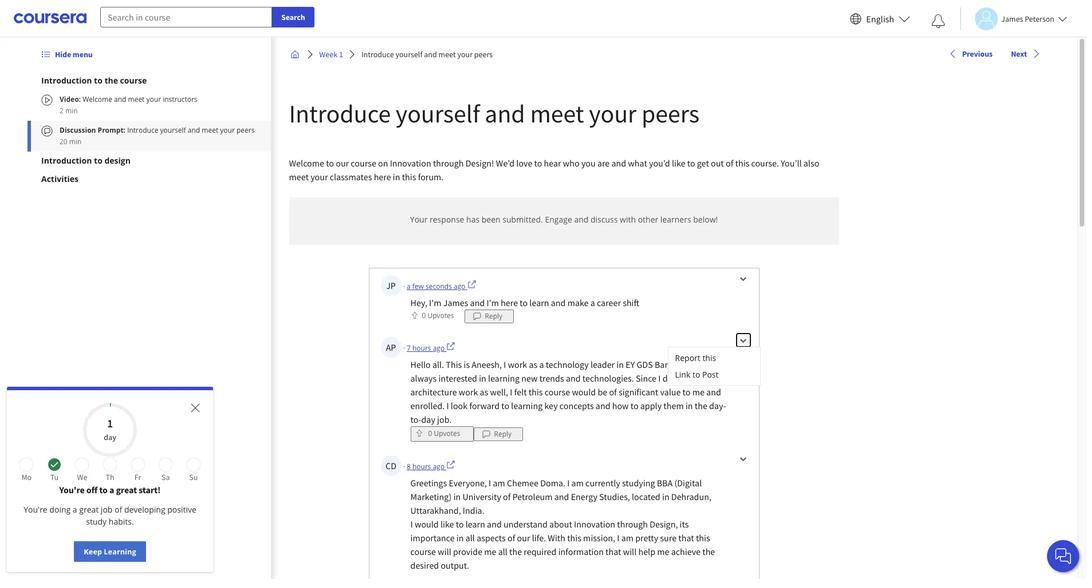 Task type: describe. For each thing, give the bounding box(es) containing it.
1 horizontal spatial me
[[657, 546, 669, 558]]

instructors
[[163, 95, 197, 104]]

i right "doma."
[[567, 478, 570, 489]]

i left the do
[[658, 373, 661, 384]]

the right achieve at right bottom
[[702, 546, 715, 558]]

a few seconds ago link
[[407, 280, 476, 292]]

greetings everyone, i am chemee doma. i am currently studying bba (digital marketing) in university of petroleum and energy studies, located in dehradun, uttarakhand, india. i would like to learn and understand about innovation through design, its importance in all aspects of our life. with this mission, i am pretty sure that this course will provide me all the required information that will help me achieve the desired output.
[[410, 478, 717, 572]]

previous
[[962, 49, 993, 59]]

reply button for aneesh,
[[473, 428, 523, 441]]

0 horizontal spatial me
[[484, 546, 496, 558]]

link to post button
[[668, 367, 760, 383]]

your inside welcome to our course on innovation through design! we'd love to hear who you are and what you'd like to get out of this course. you'll also meet your classmates here in this forum.
[[311, 171, 328, 183]]

aspects
[[477, 533, 506, 544]]

study
[[86, 517, 107, 528]]

start!
[[139, 485, 161, 496]]

(digital
[[674, 478, 702, 489]]

video:
[[60, 95, 81, 104]]

india.
[[463, 505, 484, 517]]

shift
[[623, 297, 639, 309]]

hey,
[[410, 297, 427, 309]]

meet inside welcome to our course on innovation through design! we'd love to hear who you are and what you'd like to get out of this course. you'll also meet your classmates here in this forum.
[[289, 171, 309, 183]]

you're doing a great job of developing positive study habits.
[[24, 505, 196, 528]]

1 horizontal spatial peers
[[474, 49, 492, 60]]

link
[[675, 369, 690, 380]]

importance
[[410, 533, 455, 544]]

su
[[189, 473, 198, 483]]

you're for you're doing a great job of developing positive study habits.
[[24, 505, 47, 516]]

i left felt
[[510, 387, 512, 398]]

design inside dropdown button
[[104, 155, 131, 166]]

response
[[430, 214, 464, 225]]

course inside dropdown button
[[120, 75, 147, 86]]

a few seconds ago
[[407, 282, 465, 292]]

week
[[319, 49, 337, 60]]

1 horizontal spatial i'm
[[487, 297, 499, 309]]

reply for aneesh,
[[494, 429, 512, 439]]

james peterson button
[[960, 7, 1067, 30]]

your
[[410, 214, 428, 225]]

show notifications image
[[931, 14, 945, 28]]

meet inside the video: welcome and meet your instructors 2 min
[[128, 95, 145, 104]]

well,
[[490, 387, 508, 398]]

introduction to design button
[[41, 155, 257, 167]]

this left course.
[[735, 158, 749, 169]]

this inside report this link to post
[[702, 353, 716, 364]]

peterson
[[1025, 13, 1054, 24]]

meet inside introduce yourself and meet your peers link
[[438, 49, 455, 60]]

report this link to post
[[675, 353, 719, 380]]

learning
[[104, 547, 136, 557]]

0 vertical spatial great
[[116, 485, 137, 496]]

gds
[[637, 359, 653, 371]]

jp
[[386, 280, 396, 292]]

reply for i'm
[[485, 312, 502, 321]]

1 horizontal spatial 1
[[339, 49, 343, 60]]

innovation inside greetings everyone, i am chemee doma. i am currently studying bba (digital marketing) in university of petroleum and energy studies, located in dehradun, uttarakhand, india. i would like to learn and understand about innovation through design, its importance in all aspects of our life. with this mission, i am pretty sure that this course will provide me all the required information that will help me achieve the desired output.
[[574, 519, 615, 530]]

life.
[[532, 533, 546, 544]]

svgupvote image
[[415, 430, 423, 438]]

achieve
[[671, 546, 701, 558]]

job.
[[437, 414, 452, 426]]

english button
[[846, 0, 915, 37]]

to inside dropdown button
[[94, 155, 102, 166]]

in up provide
[[456, 533, 464, 544]]

0 vertical spatial ago
[[454, 282, 465, 292]]

do
[[663, 373, 673, 384]]

1 horizontal spatial that
[[678, 533, 694, 544]]

seconds
[[426, 282, 452, 292]]

i'm inside hello all. this is aneesh, i work as a technology leader in ey gds bangalore. i'm always interested in learning new trends and technologies. since i do design and architecture work as well, i felt this course would be of significant value to me and enrolled. i look forward to learning key concepts and how to apply them in the day- to-day job.
[[698, 359, 710, 371]]

a right make
[[590, 297, 595, 309]]

doma.
[[540, 478, 565, 489]]

prompt:
[[98, 125, 125, 135]]

james peterson
[[1001, 13, 1054, 24]]

discussion prompt: introduce yourself and meet your peers 20 min
[[60, 125, 255, 147]]

what
[[628, 158, 647, 169]]

tu
[[50, 473, 58, 483]]

a down 'th'
[[109, 485, 114, 496]]

in inside welcome to our course on innovation through design! we'd love to hear who you are and what you'd like to get out of this course. you'll also meet your classmates here in this forum.
[[393, 171, 400, 183]]

me inside hello all. this is aneesh, i work as a technology leader in ey gds bangalore. i'm always interested in learning new trends and technologies. since i do design and architecture work as well, i felt this course would be of significant value to me and enrolled. i look forward to learning key concepts and how to apply them in the day- to-day job.
[[692, 387, 704, 398]]

energy
[[571, 491, 597, 503]]

2 horizontal spatial peers
[[642, 98, 699, 129]]

next button
[[1006, 44, 1045, 64]]

course inside welcome to our course on innovation through design! we'd love to hear who you are and what you'd like to get out of this course. you'll also meet your classmates here in this forum.
[[351, 158, 376, 169]]

get
[[697, 158, 709, 169]]

to left get
[[687, 158, 695, 169]]

apply
[[640, 400, 662, 412]]

1 vertical spatial as
[[480, 387, 488, 398]]

day-
[[709, 400, 726, 412]]

english
[[866, 13, 894, 24]]

the left required
[[509, 546, 522, 558]]

your response has been submitted. engage and discuss with other learners below!
[[410, 214, 718, 225]]

i right aneesh,
[[504, 359, 506, 371]]

· for cd
[[403, 462, 405, 472]]

0 upvotes for svgupvote icon
[[422, 311, 454, 321]]

to inside "1" 'dialog'
[[99, 485, 108, 496]]

mo
[[21, 473, 32, 483]]

upvotes for svgupvote image
[[434, 429, 460, 439]]

in down bba
[[662, 491, 669, 503]]

1 vertical spatial learning
[[511, 400, 543, 412]]

introduction for introduction to design
[[41, 155, 92, 166]]

1 vertical spatial work
[[459, 387, 478, 398]]

this up achieve at right bottom
[[696, 533, 710, 544]]

course inside hello all. this is aneesh, i work as a technology leader in ey gds bangalore. i'm always interested in learning new trends and technologies. since i do design and architecture work as well, i felt this course would be of significant value to me and enrolled. i look forward to learning key concepts and how to apply them in the day- to-day job.
[[545, 387, 570, 398]]

in down everyone,
[[453, 491, 461, 503]]

its
[[680, 519, 689, 530]]

welcome to our course on innovation through design! we'd love to hear who you are and what you'd like to get out of this course. you'll also meet your classmates here in this forum.
[[289, 158, 821, 183]]

1 horizontal spatial work
[[508, 359, 527, 371]]

1 will from the left
[[438, 546, 451, 558]]

hide menu
[[55, 49, 93, 60]]

and inside the video: welcome and meet your instructors 2 min
[[114, 95, 126, 104]]

on
[[378, 158, 388, 169]]

jp ·
[[386, 280, 407, 292]]

2 horizontal spatial am
[[621, 533, 634, 544]]

close image
[[188, 402, 202, 415]]

min inside the video: welcome and meet your instructors 2 min
[[65, 106, 78, 116]]

chemee
[[507, 478, 538, 489]]

hear
[[544, 158, 561, 169]]

located
[[632, 491, 660, 503]]

make
[[567, 297, 589, 309]]

to right the how
[[631, 400, 638, 412]]

we'd
[[496, 158, 514, 169]]

in left ey
[[617, 359, 624, 371]]

0 horizontal spatial am
[[493, 478, 505, 489]]

information
[[558, 546, 604, 558]]

of inside welcome to our course on innovation through design! we'd love to hear who you are and what you'd like to get out of this course. you'll also meet your classmates here in this forum.
[[726, 158, 733, 169]]

currently
[[585, 478, 620, 489]]

svgupvote image
[[410, 312, 418, 320]]

2 will from the left
[[623, 546, 637, 558]]

and inside welcome to our course on innovation through design! we'd love to hear who you are and what you'd like to get out of this course. you'll also meet your classmates here in this forum.
[[611, 158, 626, 169]]

1 horizontal spatial all
[[498, 546, 507, 558]]

mission,
[[583, 533, 615, 544]]

introduction for introduction to the course
[[41, 75, 92, 86]]

0 vertical spatial learn
[[529, 297, 549, 309]]

help
[[638, 546, 655, 558]]

ap
[[386, 342, 396, 353]]

you're off to a great start!
[[59, 485, 161, 496]]

0 for svgupvote image
[[428, 429, 432, 439]]

0 vertical spatial all
[[466, 533, 475, 544]]

a left few
[[407, 282, 411, 292]]

you'll
[[781, 158, 802, 169]]

your inside the video: welcome and meet your instructors 2 min
[[146, 95, 161, 104]]

a inside "you're doing a great job of developing positive study habits."
[[73, 505, 77, 516]]

0 vertical spatial learning
[[488, 373, 520, 384]]

to left make
[[520, 297, 528, 309]]

i up "importance"
[[410, 519, 413, 530]]

hello all. this is aneesh, i work as a technology leader in ey gds bangalore. i'm always interested in learning new trends and technologies. since i do design and architecture work as well, i felt this course would be of significant value to me and enrolled. i look forward to learning key concepts and how to apply them in the day- to-day job.
[[410, 359, 726, 426]]

developing
[[124, 505, 165, 516]]

welcome inside welcome to our course on innovation through design! we'd love to hear who you are and what you'd like to get out of this course. you'll also meet your classmates here in this forum.
[[289, 158, 324, 169]]

chat with us image
[[1054, 548, 1072, 566]]

hey, i'm james and i'm here to learn and make a career shift
[[410, 297, 639, 309]]

key
[[544, 400, 558, 412]]

design inside hello all. this is aneesh, i work as a technology leader in ey gds bangalore. i'm always interested in learning new trends and technologies. since i do design and architecture work as well, i felt this course would be of significant value to me and enrolled. i look forward to learning key concepts and how to apply them in the day- to-day job.
[[674, 373, 700, 384]]

off
[[86, 485, 98, 496]]

and inside discussion prompt: introduce yourself and meet your peers 20 min
[[188, 125, 200, 135]]

1 vertical spatial that
[[606, 546, 621, 558]]

in right them at the right bottom
[[686, 400, 693, 412]]

our inside welcome to our course on innovation through design! we'd love to hear who you are and what you'd like to get out of this course. you'll also meet your classmates here in this forum.
[[336, 158, 349, 169]]

7 hours ago link
[[407, 342, 456, 353]]

i left look
[[446, 400, 449, 412]]



Task type: locate. For each thing, give the bounding box(es) containing it.
1 vertical spatial our
[[517, 533, 530, 544]]

0 right svgupvote image
[[428, 429, 432, 439]]

yourself
[[395, 49, 422, 60], [396, 98, 480, 129], [160, 125, 186, 135]]

search
[[281, 12, 305, 22]]

this
[[446, 359, 462, 371]]

1 horizontal spatial day
[[421, 414, 435, 426]]

2 horizontal spatial me
[[692, 387, 704, 398]]

would inside greetings everyone, i am chemee doma. i am currently studying bba (digital marketing) in university of petroleum and energy studies, located in dehradun, uttarakhand, india. i would like to learn and understand about innovation through design, its importance in all aspects of our life. with this mission, i am pretty sure that this course will provide me all the required information that will help me achieve the desired output.
[[415, 519, 439, 530]]

studying
[[622, 478, 655, 489]]

to up the video: welcome and meet your instructors 2 min
[[94, 75, 102, 86]]

1 horizontal spatial innovation
[[574, 519, 615, 530]]

reply down hey, i'm james and i'm here to learn and make a career shift
[[485, 312, 502, 321]]

day inside hello all. this is aneesh, i work as a technology leader in ey gds bangalore. i'm always interested in learning new trends and technologies. since i do design and architecture work as well, i felt this course would be of significant value to me and enrolled. i look forward to learning key concepts and how to apply them in the day- to-day job.
[[421, 414, 435, 426]]

to down india.
[[456, 519, 464, 530]]

great inside "you're doing a great job of developing positive study habits."
[[79, 505, 99, 516]]

i'm
[[429, 297, 441, 309], [487, 297, 499, 309], [698, 359, 710, 371]]

0 vertical spatial design
[[104, 155, 131, 166]]

design,
[[650, 519, 678, 530]]

classmates
[[330, 171, 372, 183]]

hide menu button
[[37, 44, 97, 65]]

would up "importance"
[[415, 519, 439, 530]]

that up achieve at right bottom
[[678, 533, 694, 544]]

to right value
[[683, 387, 691, 398]]

keep learning
[[84, 547, 136, 557]]

in down aneesh,
[[479, 373, 486, 384]]

look
[[451, 400, 468, 412]]

1 · from the top
[[403, 282, 405, 292]]

of right out
[[726, 158, 733, 169]]

me
[[692, 387, 704, 398], [484, 546, 496, 558], [657, 546, 669, 558]]

1 horizontal spatial like
[[672, 158, 685, 169]]

like inside welcome to our course on innovation through design! we'd love to hear who you are and what you'd like to get out of this course. you'll also meet your classmates here in this forum.
[[672, 158, 685, 169]]

2 vertical spatial ·
[[403, 462, 405, 472]]

next
[[1011, 49, 1027, 59]]

· inside "cd ·"
[[403, 462, 405, 472]]

me down aspects
[[484, 546, 496, 558]]

0 horizontal spatial learn
[[466, 519, 485, 530]]

· inside 'jp ·'
[[403, 282, 405, 292]]

output.
[[441, 560, 469, 572]]

introduce yourself and meet your peers link
[[356, 44, 497, 65]]

1 horizontal spatial learn
[[529, 297, 549, 309]]

yourself inside introduce yourself and meet your peers link
[[395, 49, 422, 60]]

1 up 'th'
[[107, 416, 113, 431]]

1 vertical spatial reply button
[[473, 428, 523, 441]]

activities button
[[41, 174, 257, 185]]

meet inside discussion prompt: introduce yourself and meet your peers 20 min
[[202, 125, 218, 135]]

reply down forward
[[494, 429, 512, 439]]

course up classmates at the left top of page
[[351, 158, 376, 169]]

0 horizontal spatial all
[[466, 533, 475, 544]]

0 vertical spatial that
[[678, 533, 694, 544]]

ago for cd
[[433, 462, 445, 472]]

we
[[77, 473, 87, 483]]

design!
[[466, 158, 494, 169]]

day
[[421, 414, 435, 426], [104, 432, 116, 443]]

learn inside greetings everyone, i am chemee doma. i am currently studying bba (digital marketing) in university of petroleum and energy studies, located in dehradun, uttarakhand, india. i would like to learn and understand about innovation through design, its importance in all aspects of our life. with this mission, i am pretty sure that this course will provide me all the required information that will help me achieve the desired output.
[[466, 519, 485, 530]]

to down prompt:
[[94, 155, 102, 166]]

are
[[597, 158, 610, 169]]

0 horizontal spatial day
[[104, 432, 116, 443]]

marketing)
[[410, 491, 452, 503]]

to down well,
[[501, 400, 509, 412]]

yourself inside discussion prompt: introduce yourself and meet your peers 20 min
[[160, 125, 186, 135]]

this down the 'new'
[[529, 387, 543, 398]]

0 horizontal spatial as
[[480, 387, 488, 398]]

a
[[407, 282, 411, 292], [590, 297, 595, 309], [539, 359, 544, 371], [109, 485, 114, 496], [73, 505, 77, 516]]

1 vertical spatial introduce yourself and meet your peers
[[289, 98, 699, 129]]

our inside greetings everyone, i am chemee doma. i am currently studying bba (digital marketing) in university of petroleum and energy studies, located in dehradun, uttarakhand, india. i would like to learn and understand about innovation through design, its importance in all aspects of our life. with this mission, i am pretty sure that this course will provide me all the required information that will help me achieve the desired output.
[[517, 533, 530, 544]]

this inside hello all. this is aneesh, i work as a technology leader in ey gds bangalore. i'm always interested in learning new trends and technologies. since i do design and architecture work as well, i felt this course would be of significant value to me and enrolled. i look forward to learning key concepts and how to apply them in the day- to-day job.
[[529, 387, 543, 398]]

required
[[524, 546, 556, 558]]

0 horizontal spatial that
[[606, 546, 621, 558]]

0 horizontal spatial work
[[459, 387, 478, 398]]

settings menu for james peterson's post image
[[740, 276, 747, 282]]

hello
[[410, 359, 431, 371]]

peers inside discussion prompt: introduce yourself and meet your peers 20 min
[[237, 125, 255, 135]]

upvotes right svgupvote icon
[[428, 311, 454, 321]]

coursera image
[[14, 9, 86, 28]]

· right the jp "link"
[[403, 282, 405, 292]]

work
[[508, 359, 527, 371], [459, 387, 478, 398]]

1 dialog
[[7, 387, 213, 573]]

innovation up "mission,"
[[574, 519, 615, 530]]

0 vertical spatial introduce yourself and meet your peers
[[361, 49, 492, 60]]

1 vertical spatial introduction
[[41, 155, 92, 166]]

menu containing report this
[[668, 347, 760, 386]]

1 vertical spatial all
[[498, 546, 507, 558]]

1 introduction from the top
[[41, 75, 92, 86]]

introduce yourself and meet your peers
[[361, 49, 492, 60], [289, 98, 699, 129]]

this left forum.
[[402, 171, 416, 183]]

i
[[504, 359, 506, 371], [658, 373, 661, 384], [510, 387, 512, 398], [446, 400, 449, 412], [489, 478, 491, 489], [567, 478, 570, 489], [410, 519, 413, 530], [617, 533, 619, 544]]

you're inside "you're doing a great job of developing positive study habits."
[[24, 505, 47, 516]]

week 1 link
[[314, 44, 347, 65]]

1 vertical spatial hours
[[412, 462, 431, 472]]

all.
[[432, 359, 444, 371]]

here inside welcome to our course on innovation through design! we'd love to hear who you are and what you'd like to get out of this course. you'll also meet your classmates here in this forum.
[[374, 171, 391, 183]]

ago up all.
[[433, 344, 445, 353]]

1 horizontal spatial great
[[116, 485, 137, 496]]

0 vertical spatial like
[[672, 158, 685, 169]]

always
[[410, 373, 437, 384]]

1 vertical spatial you're
[[24, 505, 47, 516]]

0 vertical spatial james
[[1001, 13, 1023, 24]]

to inside greetings everyone, i am chemee doma. i am currently studying bba (digital marketing) in university of petroleum and energy studies, located in dehradun, uttarakhand, india. i would like to learn and understand about innovation through design, its importance in all aspects of our life. with this mission, i am pretty sure that this course will provide me all the required information that will help me achieve the desired output.
[[456, 519, 464, 530]]

a right the doing
[[73, 505, 77, 516]]

ago
[[454, 282, 465, 292], [433, 344, 445, 353], [433, 462, 445, 472]]

few
[[412, 282, 424, 292]]

am left pretty
[[621, 533, 634, 544]]

learn down india.
[[466, 519, 485, 530]]

i right "mission,"
[[617, 533, 619, 544]]

0 horizontal spatial i'm
[[429, 297, 441, 309]]

day down enrolled. at left
[[421, 414, 435, 426]]

this
[[735, 158, 749, 169], [402, 171, 416, 183], [702, 353, 716, 364], [529, 387, 543, 398], [567, 533, 581, 544], [696, 533, 710, 544]]

· inside ap ·
[[403, 344, 405, 353]]

through inside greetings everyone, i am chemee doma. i am currently studying bba (digital marketing) in university of petroleum and energy studies, located in dehradun, uttarakhand, india. i would like to learn and understand about innovation through design, its importance in all aspects of our life. with this mission, i am pretty sure that this course will provide me all the required information that will help me achieve the desired output.
[[617, 519, 648, 530]]

0 vertical spatial hours
[[412, 344, 431, 353]]

0 vertical spatial through
[[433, 158, 464, 169]]

1 vertical spatial great
[[79, 505, 99, 516]]

would up concepts at the right bottom
[[572, 387, 596, 398]]

to right "off"
[[99, 485, 108, 496]]

our up classmates at the left top of page
[[336, 158, 349, 169]]

other
[[638, 214, 658, 225]]

1 horizontal spatial james
[[1001, 13, 1023, 24]]

menu
[[668, 347, 760, 386]]

hours for greetings
[[412, 462, 431, 472]]

hours
[[412, 344, 431, 353], [412, 462, 431, 472]]

course down trends at the bottom of page
[[545, 387, 570, 398]]

all down aspects
[[498, 546, 507, 558]]

0 vertical spatial upvotes
[[428, 311, 454, 321]]

reply button down hey, i'm james and i'm here to learn and make a career shift
[[464, 310, 514, 324]]

james left peterson
[[1001, 13, 1023, 24]]

0 horizontal spatial here
[[374, 171, 391, 183]]

1 vertical spatial upvotes
[[434, 429, 460, 439]]

hours right 8
[[412, 462, 431, 472]]

this up information
[[567, 533, 581, 544]]

the inside hello all. this is aneesh, i work as a technology leader in ey gds bangalore. i'm always interested in learning new trends and technologies. since i do design and architecture work as well, i felt this course would be of significant value to me and enrolled. i look forward to learning key concepts and how to apply them in the day- to-day job.
[[695, 400, 707, 412]]

0 horizontal spatial great
[[79, 505, 99, 516]]

innovation
[[390, 158, 431, 169], [574, 519, 615, 530]]

significant
[[619, 387, 658, 398]]

introduction inside introduction to the course dropdown button
[[41, 75, 92, 86]]

1 vertical spatial welcome
[[289, 158, 324, 169]]

the left day-
[[695, 400, 707, 412]]

0 horizontal spatial our
[[336, 158, 349, 169]]

keep learning button
[[74, 542, 146, 562]]

learners
[[660, 214, 691, 225]]

2 introduction from the top
[[41, 155, 92, 166]]

ago for ap
[[433, 344, 445, 353]]

1 vertical spatial ·
[[403, 344, 405, 353]]

1 horizontal spatial design
[[674, 373, 700, 384]]

1 vertical spatial like
[[440, 519, 454, 530]]

greetings
[[410, 478, 447, 489]]

0 vertical spatial introduction
[[41, 75, 92, 86]]

will left help
[[623, 546, 637, 558]]

0 horizontal spatial will
[[438, 546, 451, 558]]

will up output.
[[438, 546, 451, 558]]

7 hours ago
[[407, 344, 445, 353]]

peers
[[474, 49, 492, 60], [642, 98, 699, 129], [237, 125, 255, 135]]

0 horizontal spatial through
[[433, 158, 464, 169]]

hours right 7
[[412, 344, 431, 353]]

design down bangalore.
[[674, 373, 700, 384]]

day inside "1" 'dialog'
[[104, 432, 116, 443]]

you're left the doing
[[24, 505, 47, 516]]

that down "mission,"
[[606, 546, 621, 558]]

to-
[[410, 414, 421, 426]]

upvotes down job.
[[434, 429, 460, 439]]

to inside dropdown button
[[94, 75, 102, 86]]

week 1
[[319, 49, 343, 60]]

learn
[[529, 297, 549, 309], [466, 519, 485, 530]]

1 inside 1 day
[[107, 416, 113, 431]]

your
[[457, 49, 472, 60], [146, 95, 161, 104], [589, 98, 637, 129], [220, 125, 235, 135], [311, 171, 328, 183]]

like right you'd
[[672, 158, 685, 169]]

you're down we
[[59, 485, 85, 496]]

1 vertical spatial innovation
[[574, 519, 615, 530]]

1 horizontal spatial as
[[529, 359, 537, 371]]

welcome inside the video: welcome and meet your instructors 2 min
[[83, 95, 112, 104]]

course inside greetings everyone, i am chemee doma. i am currently studying bba (digital marketing) in university of petroleum and energy studies, located in dehradun, uttarakhand, india. i would like to learn and understand about innovation through design, its importance in all aspects of our life. with this mission, i am pretty sure that this course will provide me all the required information that will help me achieve the desired output.
[[410, 546, 436, 558]]

1 vertical spatial through
[[617, 519, 648, 530]]

forum.
[[418, 171, 444, 183]]

pretty
[[635, 533, 658, 544]]

through inside welcome to our course on innovation through design! we'd love to hear who you are and what you'd like to get out of this course. you'll also meet your classmates here in this forum.
[[433, 158, 464, 169]]

0
[[422, 311, 426, 321], [428, 429, 432, 439]]

upvotes for svgupvote icon
[[428, 311, 454, 321]]

0 horizontal spatial welcome
[[83, 95, 112, 104]]

1 horizontal spatial here
[[501, 297, 518, 309]]

0 vertical spatial 0 upvotes
[[422, 311, 454, 321]]

you're for you're off to a great start!
[[59, 485, 85, 496]]

1 horizontal spatial welcome
[[289, 158, 324, 169]]

0 vertical spatial work
[[508, 359, 527, 371]]

great up study at the bottom left
[[79, 505, 99, 516]]

0 horizontal spatial peers
[[237, 125, 255, 135]]

video: welcome and meet your instructors 2 min
[[60, 95, 197, 116]]

0 horizontal spatial design
[[104, 155, 131, 166]]

settings menu for aneesh pulukkul's post image
[[740, 337, 747, 344]]

reply button for i'm
[[464, 310, 514, 324]]

1 vertical spatial day
[[104, 432, 116, 443]]

has
[[466, 214, 480, 225]]

as up the 'new'
[[529, 359, 537, 371]]

min down discussion
[[69, 137, 82, 147]]

1 vertical spatial reply
[[494, 429, 512, 439]]

work up the 'new'
[[508, 359, 527, 371]]

cd link
[[381, 456, 401, 477]]

everyone,
[[449, 478, 487, 489]]

1 vertical spatial learn
[[466, 519, 485, 530]]

0 vertical spatial our
[[336, 158, 349, 169]]

learning down felt
[[511, 400, 543, 412]]

0 vertical spatial 0
[[422, 311, 426, 321]]

1 vertical spatial 0 upvotes
[[428, 429, 460, 439]]

settings menu for chemee doma's post image
[[740, 456, 747, 463]]

here
[[374, 171, 391, 183], [501, 297, 518, 309]]

0 for svgupvote icon
[[422, 311, 426, 321]]

hide
[[55, 49, 71, 60]]

0 horizontal spatial 1
[[107, 416, 113, 431]]

innovation inside welcome to our course on innovation through design! we'd love to hear who you are and what you'd like to get out of this course. you'll also meet your classmates here in this forum.
[[390, 158, 431, 169]]

introduce inside discussion prompt: introduce yourself and meet your peers 20 min
[[127, 125, 158, 135]]

keep
[[84, 547, 102, 557]]

since
[[636, 373, 656, 384]]

· left 7
[[403, 344, 405, 353]]

am up university
[[493, 478, 505, 489]]

a inside hello all. this is aneesh, i work as a technology leader in ey gds bangalore. i'm always interested in learning new trends and technologies. since i do design and architecture work as well, i felt this course would be of significant value to me and enrolled. i look forward to learning key concepts and how to apply them in the day- to-day job.
[[539, 359, 544, 371]]

hours for hello
[[412, 344, 431, 353]]

hours inside the 7 hours ago link
[[412, 344, 431, 353]]

me down post
[[692, 387, 704, 398]]

1 vertical spatial james
[[443, 297, 468, 309]]

upvotes
[[428, 311, 454, 321], [434, 429, 460, 439]]

7
[[407, 344, 411, 353]]

introduction inside introduction to design dropdown button
[[41, 155, 92, 166]]

learn left make
[[529, 297, 549, 309]]

1 vertical spatial here
[[501, 297, 518, 309]]

min right 2
[[65, 106, 78, 116]]

3 · from the top
[[403, 462, 405, 472]]

1 right week
[[339, 49, 343, 60]]

ago up greetings
[[433, 462, 445, 472]]

new
[[521, 373, 538, 384]]

provide
[[453, 546, 482, 558]]

1 horizontal spatial would
[[572, 387, 596, 398]]

you
[[581, 158, 596, 169]]

of down understand
[[508, 533, 515, 544]]

post
[[702, 369, 719, 380]]

0 vertical spatial 1
[[339, 49, 343, 60]]

day up 'th'
[[104, 432, 116, 443]]

1 vertical spatial 0
[[428, 429, 432, 439]]

innovation up forum.
[[390, 158, 431, 169]]

2 hours from the top
[[412, 462, 431, 472]]

you're
[[59, 485, 85, 496], [24, 505, 47, 516]]

2 vertical spatial ago
[[433, 462, 445, 472]]

understand
[[503, 519, 548, 530]]

0 upvotes down job.
[[428, 429, 460, 439]]

concepts
[[560, 400, 594, 412]]

to inside report this link to post
[[692, 369, 700, 380]]

1 horizontal spatial 0
[[428, 429, 432, 439]]

sa
[[161, 473, 170, 483]]

meet
[[438, 49, 455, 60], [128, 95, 145, 104], [530, 98, 584, 129], [202, 125, 218, 135], [289, 171, 309, 183]]

will
[[438, 546, 451, 558], [623, 546, 637, 558]]

of right job
[[115, 505, 122, 516]]

2 · from the top
[[403, 344, 405, 353]]

forward
[[469, 400, 500, 412]]

0 vertical spatial as
[[529, 359, 537, 371]]

min inside discussion prompt: introduce yourself and meet your peers 20 min
[[69, 137, 82, 147]]

doing
[[49, 505, 71, 516]]

and
[[424, 49, 436, 60], [114, 95, 126, 104], [485, 98, 525, 129], [188, 125, 200, 135], [611, 158, 626, 169], [574, 214, 588, 225], [470, 297, 485, 309], [551, 297, 566, 309], [566, 373, 581, 384], [702, 373, 716, 384], [706, 387, 721, 398], [596, 400, 610, 412], [554, 491, 569, 503], [487, 519, 502, 530]]

would inside hello all. this is aneesh, i work as a technology leader in ey gds bangalore. i'm always interested in learning new trends and technologies. since i do design and architecture work as well, i felt this course would be of significant value to me and enrolled. i look forward to learning key concepts and how to apply them in the day- to-day job.
[[572, 387, 596, 398]]

course up 'desired'
[[410, 546, 436, 558]]

the up the video: welcome and meet your instructors 2 min
[[104, 75, 118, 86]]

am up energy
[[571, 478, 584, 489]]

· for jp
[[403, 282, 405, 292]]

who
[[563, 158, 580, 169]]

like inside greetings everyone, i am chemee doma. i am currently studying bba (digital marketing) in university of petroleum and energy studies, located in dehradun, uttarakhand, india. i would like to learn and understand about innovation through design, its importance in all aspects of our life. with this mission, i am pretty sure that this course will provide me all the required information that will help me achieve the desired output.
[[440, 519, 454, 530]]

of inside "you're doing a great job of developing positive study habits."
[[115, 505, 122, 516]]

0 vertical spatial reply button
[[464, 310, 514, 324]]

0 right svgupvote icon
[[422, 311, 426, 321]]

hours inside 8 hours ago link
[[412, 462, 431, 472]]

1 vertical spatial min
[[69, 137, 82, 147]]

them
[[664, 400, 684, 412]]

our down understand
[[517, 533, 530, 544]]

0 vertical spatial ·
[[403, 282, 405, 292]]

· for ap
[[403, 344, 405, 353]]

to up classmates at the left top of page
[[326, 158, 334, 169]]

1 horizontal spatial will
[[623, 546, 637, 558]]

me down sure
[[657, 546, 669, 558]]

home image
[[290, 50, 299, 59]]

felt
[[514, 387, 527, 398]]

of down chemee
[[503, 491, 511, 503]]

of inside hello all. this is aneesh, i work as a technology leader in ey gds bangalore. i'm always interested in learning new trends and technologies. since i do design and architecture work as well, i felt this course would be of significant value to me and enrolled. i look forward to learning key concepts and how to apply them in the day- to-day job.
[[609, 387, 617, 398]]

0 upvotes for svgupvote image
[[428, 429, 460, 439]]

· left 8
[[403, 462, 405, 472]]

0 horizontal spatial 0
[[422, 311, 426, 321]]

to right love
[[534, 158, 542, 169]]

ey
[[626, 359, 635, 371]]

1 horizontal spatial you're
[[59, 485, 85, 496]]

all up provide
[[466, 533, 475, 544]]

1 vertical spatial 1
[[107, 416, 113, 431]]

1 hours from the top
[[412, 344, 431, 353]]

is
[[464, 359, 470, 371]]

a up trends at the bottom of page
[[539, 359, 544, 371]]

0 vertical spatial here
[[374, 171, 391, 183]]

1 vertical spatial would
[[415, 519, 439, 530]]

1 vertical spatial ago
[[433, 344, 445, 353]]

below!
[[693, 214, 718, 225]]

as up forward
[[480, 387, 488, 398]]

1 horizontal spatial am
[[571, 478, 584, 489]]

introduction up the video:
[[41, 75, 92, 86]]

the inside dropdown button
[[104, 75, 118, 86]]

activities
[[41, 174, 78, 184]]

ago right seconds
[[454, 282, 465, 292]]

introduction down "20"
[[41, 155, 92, 166]]

Search in course text field
[[100, 7, 272, 27]]

0 vertical spatial welcome
[[83, 95, 112, 104]]

0 horizontal spatial you're
[[24, 505, 47, 516]]

i up university
[[489, 478, 491, 489]]

introduction
[[41, 75, 92, 86], [41, 155, 92, 166]]

design down prompt:
[[104, 155, 131, 166]]

work up look
[[459, 387, 478, 398]]

job
[[101, 505, 113, 516]]

2 horizontal spatial i'm
[[698, 359, 710, 371]]

james inside dropdown button
[[1001, 13, 1023, 24]]

previous button
[[944, 44, 997, 64]]

desired
[[410, 560, 439, 572]]

your inside discussion prompt: introduce yourself and meet your peers 20 min
[[220, 125, 235, 135]]

cd
[[386, 461, 396, 472]]

0 vertical spatial min
[[65, 106, 78, 116]]

how
[[612, 400, 629, 412]]

of right the be
[[609, 387, 617, 398]]

0 horizontal spatial james
[[443, 297, 468, 309]]

great down fr
[[116, 485, 137, 496]]

discussion
[[60, 125, 96, 135]]



Task type: vqa. For each thing, say whether or not it's contained in the screenshot.
"Last Name" text field on the right top of page
no



